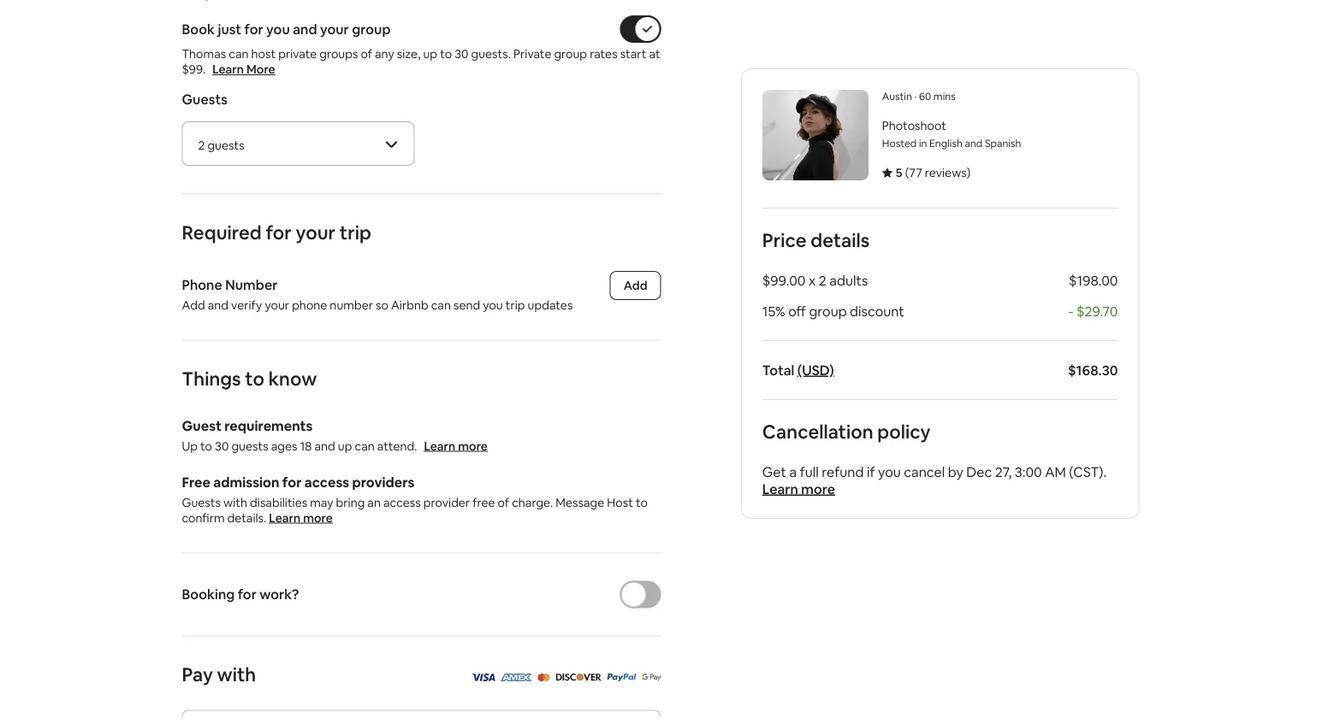 Task type: describe. For each thing, give the bounding box(es) containing it.
1 paypal image from the top
[[607, 668, 637, 686]]

free
[[182, 474, 211, 492]]

30 inside guest requirements up to 30 guests ages 18 and up can attend. learn more
[[215, 439, 229, 454]]

of inside 'thomas can host private groups of any size, up to 30 guests. private group rates start at $99.'
[[361, 46, 372, 62]]

bring
[[336, 495, 365, 511]]

price details
[[762, 228, 870, 252]]

learn more link for guest requirements
[[424, 439, 488, 454]]

confirm
[[182, 511, 225, 526]]

to inside guests with disabilities may bring an access provider free of charge. message host to confirm details.
[[636, 495, 648, 511]]

free admission for access providers
[[182, 474, 415, 492]]

learn inside guest requirements up to 30 guests ages 18 and up can attend. learn more
[[424, 439, 456, 454]]

to left know on the bottom of the page
[[245, 367, 264, 392]]

disabilities
[[250, 495, 307, 511]]

learn more
[[269, 511, 333, 526]]

provider
[[423, 495, 470, 511]]

up inside guest requirements up to 30 guests ages 18 and up can attend. learn more
[[338, 439, 352, 454]]

add inside button
[[624, 278, 647, 294]]

send
[[454, 297, 480, 313]]

1 discover card image from the top
[[555, 668, 602, 686]]

reviews
[[925, 165, 967, 181]]

phone
[[292, 297, 327, 313]]

message
[[556, 495, 604, 511]]

host
[[251, 46, 276, 62]]

learn inside get a full refund if you cancel by dec 27, 3:00 am (cst). learn more
[[762, 481, 798, 498]]

book just for you and your group
[[182, 20, 391, 38]]

up
[[182, 439, 198, 454]]

access inside guests with disabilities may bring an access provider free of charge. message host to confirm details.
[[383, 495, 421, 511]]

free
[[473, 495, 495, 511]]

learn more link for free admission for access providers
[[269, 511, 333, 526]]

cancellation policy
[[762, 420, 931, 444]]

refund
[[822, 463, 864, 481]]

(usd) button
[[797, 362, 834, 379]]

x
[[809, 272, 816, 289]]

private
[[278, 46, 317, 62]]

$99.00
[[762, 272, 806, 289]]

cancel
[[904, 463, 945, 481]]

you inside get a full refund if you cancel by dec 27, 3:00 am (cst). learn more
[[878, 463, 901, 481]]

can for requirements
[[355, 439, 375, 454]]

add inside the phone number add and verify your phone number so airbnb can send you trip updates
[[182, 297, 205, 313]]

1 vertical spatial learn more link
[[762, 481, 835, 498]]

by
[[948, 463, 964, 481]]

total
[[762, 362, 795, 379]]

guest requirements up to 30 guests ages 18 and up can attend. learn more
[[182, 418, 488, 454]]

can inside 'thomas can host private groups of any size, up to 30 guests. private group rates start at $99.'
[[229, 46, 249, 62]]

ages
[[271, 439, 297, 454]]

pay with
[[182, 663, 256, 688]]

27,
[[995, 463, 1012, 481]]

for right required
[[266, 220, 292, 245]]

english
[[930, 137, 963, 150]]

required for your trip
[[182, 220, 371, 245]]

discount
[[850, 303, 904, 320]]

so
[[376, 297, 388, 313]]

any
[[375, 46, 394, 62]]

visa card image
[[471, 674, 496, 682]]

for up disabilities
[[282, 474, 302, 492]]

2 guests button
[[183, 122, 414, 165]]

of inside guests with disabilities may bring an access provider free of charge. message host to confirm details.
[[498, 495, 509, 511]]

2 inside dropdown button
[[198, 138, 205, 153]]

austin
[[882, 90, 912, 103]]

mins
[[934, 90, 956, 103]]

start
[[620, 46, 647, 62]]

phone number add and verify your phone number so airbnb can send you trip updates
[[182, 276, 573, 313]]

off
[[788, 303, 806, 320]]

)
[[967, 165, 971, 181]]

policy
[[877, 420, 931, 444]]

just
[[218, 20, 241, 38]]

cancellation
[[762, 420, 873, 444]]

full
[[800, 463, 819, 481]]

details.
[[227, 511, 266, 526]]

more
[[246, 62, 275, 77]]

0 vertical spatial trip
[[340, 220, 371, 245]]

$168.30
[[1068, 362, 1118, 379]]

private
[[514, 46, 552, 62]]

learn down "free admission for access providers"
[[269, 511, 301, 526]]

airbnb
[[391, 297, 428, 313]]

3:00
[[1015, 463, 1042, 481]]

15% off group discount
[[762, 303, 904, 320]]

-
[[1069, 303, 1074, 320]]

group inside 'thomas can host private groups of any size, up to 30 guests. private group rates start at $99.'
[[554, 46, 587, 62]]

- $29.70
[[1069, 303, 1118, 320]]

an
[[367, 495, 381, 511]]

in
[[919, 137, 927, 150]]

30 inside 'thomas can host private groups of any size, up to 30 guests. private group rates start at $99.'
[[455, 46, 469, 62]]

$29.70
[[1077, 303, 1118, 320]]

groups
[[319, 46, 358, 62]]

0 horizontal spatial group
[[352, 20, 391, 38]]

guests inside dropdown button
[[207, 138, 244, 153]]

hosted
[[882, 137, 917, 150]]

guest
[[182, 418, 222, 435]]

guests inside guest requirements up to 30 guests ages 18 and up can attend. learn more
[[231, 439, 268, 454]]

2 american express card image from the top
[[501, 674, 532, 682]]

may
[[310, 495, 333, 511]]

1 american express card image from the top
[[501, 668, 532, 686]]

and inside the phone number add and verify your phone number so airbnb can send you trip updates
[[208, 297, 229, 313]]

know
[[268, 367, 317, 392]]

$198.00
[[1069, 272, 1118, 289]]

15%
[[762, 303, 785, 320]]

thomas can host private groups of any size, up to 30 guests. private group rates start at $99.
[[182, 46, 663, 77]]

2 guests
[[198, 138, 244, 153]]

number
[[225, 276, 278, 294]]

learn left more at the top left of the page
[[212, 62, 244, 77]]

photoshoot hosted in english and spanish
[[882, 118, 1021, 150]]

phone
[[182, 276, 222, 294]]

admission
[[213, 474, 279, 492]]

thomas
[[182, 46, 226, 62]]



Task type: vqa. For each thing, say whether or not it's contained in the screenshot.
Mon, Dec 18 3:00 AM–4:00 AM (CST) Private groups only
no



Task type: locate. For each thing, give the bounding box(es) containing it.
1 vertical spatial trip
[[506, 297, 525, 313]]

add button
[[610, 271, 661, 300]]

5 ( 77 reviews )
[[896, 165, 971, 181]]

1 horizontal spatial more
[[458, 439, 488, 454]]

(usd)
[[797, 362, 834, 379]]

booking for work?
[[182, 586, 299, 604]]

0 horizontal spatial 2
[[198, 138, 205, 153]]

more right a
[[801, 481, 835, 498]]

and down phone
[[208, 297, 229, 313]]

1 vertical spatial add
[[182, 297, 205, 313]]

0 vertical spatial guests
[[207, 138, 244, 153]]

mastercard image right visa card icon
[[537, 668, 550, 686]]

providers
[[352, 474, 415, 492]]

your up groups
[[320, 20, 349, 38]]

more inside get a full refund if you cancel by dec 27, 3:00 am (cst). learn more
[[801, 481, 835, 498]]

your inside the phone number add and verify your phone number so airbnb can send you trip updates
[[265, 297, 289, 313]]

to right host
[[636, 495, 648, 511]]

google pay image
[[642, 668, 661, 686]]

with
[[223, 495, 247, 511], [217, 663, 256, 688]]

77
[[909, 165, 922, 181]]

up right size,
[[423, 46, 437, 62]]

2 horizontal spatial can
[[431, 297, 451, 313]]

paypal image
[[607, 668, 637, 686], [607, 674, 637, 682]]

1 vertical spatial group
[[554, 46, 587, 62]]

can inside guest requirements up to 30 guests ages 18 and up can attend. learn more
[[355, 439, 375, 454]]

0 horizontal spatial more
[[303, 511, 333, 526]]

trip inside the phone number add and verify your phone number so airbnb can send you trip updates
[[506, 297, 525, 313]]

1 horizontal spatial up
[[423, 46, 437, 62]]

2 down $99.
[[198, 138, 205, 153]]

with down admission
[[223, 495, 247, 511]]

0 vertical spatial more
[[458, 439, 488, 454]]

0 horizontal spatial trip
[[340, 220, 371, 245]]

american express card image right visa card image
[[501, 674, 532, 682]]

your right verify
[[265, 297, 289, 313]]

2
[[198, 138, 205, 153], [819, 272, 827, 289]]

can inside the phone number add and verify your phone number so airbnb can send you trip updates
[[431, 297, 451, 313]]

and
[[293, 20, 317, 38], [965, 137, 983, 150], [208, 297, 229, 313], [315, 439, 335, 454]]

1 horizontal spatial you
[[483, 297, 503, 313]]

to inside guest requirements up to 30 guests ages 18 and up can attend. learn more
[[200, 439, 212, 454]]

1 vertical spatial guests
[[182, 495, 221, 511]]

am
[[1045, 463, 1066, 481]]

1 horizontal spatial group
[[554, 46, 587, 62]]

2 vertical spatial can
[[355, 439, 375, 454]]

0 horizontal spatial can
[[229, 46, 249, 62]]

your for group
[[320, 20, 349, 38]]

1 horizontal spatial of
[[498, 495, 509, 511]]

size,
[[397, 46, 421, 62]]

to
[[440, 46, 452, 62], [245, 367, 264, 392], [200, 439, 212, 454], [636, 495, 648, 511]]

1 vertical spatial your
[[296, 220, 336, 245]]

get
[[762, 463, 787, 481]]

guests.
[[471, 46, 511, 62]]

1 vertical spatial 30
[[215, 439, 229, 454]]

0 vertical spatial with
[[223, 495, 247, 511]]

can left the host
[[229, 46, 249, 62]]

american express card image right visa card icon
[[501, 668, 532, 686]]

guests with disabilities may bring an access provider free of charge. message host to confirm details.
[[182, 495, 650, 526]]

your for phone
[[265, 297, 289, 313]]

to right size,
[[440, 46, 452, 62]]

visa card image
[[471, 668, 496, 686]]

group left the rates in the left of the page
[[554, 46, 587, 62]]

0 horizontal spatial access
[[305, 474, 349, 492]]

learn right the attend.
[[424, 439, 456, 454]]

1 horizontal spatial learn more link
[[424, 439, 488, 454]]

up right the 18
[[338, 439, 352, 454]]

more left the bring
[[303, 511, 333, 526]]

guests down $99.
[[182, 90, 228, 108]]

work?
[[260, 586, 299, 604]]

0 vertical spatial you
[[266, 20, 290, 38]]

2 vertical spatial more
[[303, 511, 333, 526]]

you right if
[[878, 463, 901, 481]]

things
[[182, 367, 241, 392]]

requirements
[[224, 418, 313, 435]]

learn more link down "free admission for access providers"
[[269, 511, 333, 526]]

1 horizontal spatial trip
[[506, 297, 525, 313]]

1 horizontal spatial can
[[355, 439, 375, 454]]

discover card image left google pay image
[[555, 674, 602, 682]]

access
[[305, 474, 349, 492], [383, 495, 421, 511]]

for
[[244, 20, 263, 38], [266, 220, 292, 245], [282, 474, 302, 492], [238, 586, 257, 604]]

30 left guests.
[[455, 46, 469, 62]]

1 guests from the top
[[182, 90, 228, 108]]

can
[[229, 46, 249, 62], [431, 297, 451, 313], [355, 439, 375, 454]]

$99.
[[182, 62, 206, 77]]

adults
[[830, 272, 868, 289]]

can for number
[[431, 297, 451, 313]]

0 vertical spatial 30
[[455, 46, 469, 62]]

0 vertical spatial access
[[305, 474, 349, 492]]

number
[[330, 297, 373, 313]]

and right english
[[965, 137, 983, 150]]

with inside guests with disabilities may bring an access provider free of charge. message host to confirm details.
[[223, 495, 247, 511]]

mastercard image right visa card image
[[537, 674, 550, 682]]

2 horizontal spatial you
[[878, 463, 901, 481]]

1 vertical spatial guests
[[231, 439, 268, 454]]

2 vertical spatial your
[[265, 297, 289, 313]]

2 horizontal spatial more
[[801, 481, 835, 498]]

1 vertical spatial you
[[483, 297, 503, 313]]

0 vertical spatial your
[[320, 20, 349, 38]]

details
[[811, 228, 870, 252]]

you right send
[[483, 297, 503, 313]]

booking
[[182, 586, 235, 604]]

and inside guest requirements up to 30 guests ages 18 and up can attend. learn more
[[315, 439, 335, 454]]

attend.
[[377, 439, 417, 454]]

learn more link down cancellation
[[762, 481, 835, 498]]

30 down guest on the left bottom of the page
[[215, 439, 229, 454]]

0 vertical spatial group
[[352, 20, 391, 38]]

0 horizontal spatial up
[[338, 439, 352, 454]]

of left any
[[361, 46, 372, 62]]

learn
[[212, 62, 244, 77], [424, 439, 456, 454], [762, 481, 798, 498], [269, 511, 301, 526]]

guests for guests
[[182, 90, 228, 108]]

0 vertical spatial of
[[361, 46, 372, 62]]

guests down requirements
[[231, 439, 268, 454]]

1 vertical spatial more
[[801, 481, 835, 498]]

trip up the phone number add and verify your phone number so airbnb can send you trip updates
[[340, 220, 371, 245]]

google pay image
[[642, 674, 661, 682]]

you up the host
[[266, 20, 290, 38]]

discover card image
[[555, 668, 602, 686], [555, 674, 602, 682]]

total (usd)
[[762, 362, 834, 379]]

learn left the full
[[762, 481, 798, 498]]

30
[[455, 46, 469, 62], [215, 439, 229, 454]]

paypal image left google pay image
[[607, 674, 637, 682]]

guests for guests with disabilities may bring an access provider free of charge. message host to confirm details.
[[182, 495, 221, 511]]

charge.
[[512, 495, 553, 511]]

discover card image left google pay icon
[[555, 668, 602, 686]]

verify
[[231, 297, 262, 313]]

get a full refund if you cancel by dec 27, 3:00 am (cst). learn more
[[762, 463, 1107, 498]]

1 mastercard image from the top
[[537, 668, 550, 686]]

60
[[919, 90, 931, 103]]

1 vertical spatial can
[[431, 297, 451, 313]]

can left send
[[431, 297, 451, 313]]

1 horizontal spatial access
[[383, 495, 421, 511]]

0 horizontal spatial 30
[[215, 439, 229, 454]]

$99.00 x 2 adults
[[762, 272, 868, 289]]

pay
[[182, 663, 213, 688]]

american express card image
[[501, 668, 532, 686], [501, 674, 532, 682]]

and right the 18
[[315, 439, 335, 454]]

paypal image left google pay icon
[[607, 668, 637, 686]]

2 discover card image from the top
[[555, 674, 602, 682]]

to right up
[[200, 439, 212, 454]]

for left work?
[[238, 586, 257, 604]]

to inside 'thomas can host private groups of any size, up to 30 guests. private group rates start at $99.'
[[440, 46, 452, 62]]

with for pay
[[217, 663, 256, 688]]

up inside 'thomas can host private groups of any size, up to 30 guests. private group rates start at $99.'
[[423, 46, 437, 62]]

more
[[458, 439, 488, 454], [801, 481, 835, 498], [303, 511, 333, 526]]

2 paypal image from the top
[[607, 674, 637, 682]]

required
[[182, 220, 262, 245]]

5
[[896, 165, 903, 181]]

rates
[[590, 46, 618, 62]]

0 vertical spatial guests
[[182, 90, 228, 108]]

host
[[607, 495, 633, 511]]

group right off
[[809, 303, 847, 320]]

(cst).
[[1069, 463, 1107, 481]]

learn more link up provider
[[424, 439, 488, 454]]

more up free
[[458, 439, 488, 454]]

0 vertical spatial learn more link
[[424, 439, 488, 454]]

and up private at left top
[[293, 20, 317, 38]]

1 vertical spatial access
[[383, 495, 421, 511]]

guests down 'learn more'
[[207, 138, 244, 153]]

with right pay
[[217, 663, 256, 688]]

group up any
[[352, 20, 391, 38]]

0 vertical spatial 2
[[198, 138, 205, 153]]

18
[[300, 439, 312, 454]]

0 horizontal spatial of
[[361, 46, 372, 62]]

your up phone
[[296, 220, 336, 245]]

0 horizontal spatial add
[[182, 297, 205, 313]]

dec
[[967, 463, 992, 481]]

more inside guest requirements up to 30 guests ages 18 and up can attend. learn more
[[458, 439, 488, 454]]

2 horizontal spatial learn more link
[[762, 481, 835, 498]]

0 horizontal spatial you
[[266, 20, 290, 38]]

access up may
[[305, 474, 349, 492]]

1 vertical spatial 2
[[819, 272, 827, 289]]

2 horizontal spatial group
[[809, 303, 847, 320]]

learn more link
[[424, 439, 488, 454], [762, 481, 835, 498], [269, 511, 333, 526]]

austin · 60 mins
[[882, 90, 956, 103]]

of right free
[[498, 495, 509, 511]]

2 mastercard image from the top
[[537, 674, 550, 682]]

a
[[790, 463, 797, 481]]

1 vertical spatial of
[[498, 495, 509, 511]]

0 vertical spatial add
[[624, 278, 647, 294]]

with for guests
[[223, 495, 247, 511]]

learn more link
[[212, 62, 275, 77]]

1 horizontal spatial add
[[624, 278, 647, 294]]

1 vertical spatial up
[[338, 439, 352, 454]]

mastercard image
[[537, 668, 550, 686], [537, 674, 550, 682]]

guests inside guests with disabilities may bring an access provider free of charge. message host to confirm details.
[[182, 495, 221, 511]]

0 vertical spatial can
[[229, 46, 249, 62]]

0 horizontal spatial learn more link
[[269, 511, 333, 526]]

of
[[361, 46, 372, 62], [498, 495, 509, 511]]

learn more
[[212, 62, 275, 77]]

photoshoot
[[882, 118, 947, 134]]

up
[[423, 46, 437, 62], [338, 439, 352, 454]]

guests down 'free'
[[182, 495, 221, 511]]

1 horizontal spatial 30
[[455, 46, 469, 62]]

if
[[867, 463, 875, 481]]

updates
[[528, 297, 573, 313]]

you
[[266, 20, 290, 38], [483, 297, 503, 313], [878, 463, 901, 481]]

and inside photoshoot hosted in english and spanish
[[965, 137, 983, 150]]

1 vertical spatial with
[[217, 663, 256, 688]]

2 guests from the top
[[182, 495, 221, 511]]

at
[[649, 46, 660, 62]]

1 horizontal spatial 2
[[819, 272, 827, 289]]

book
[[182, 20, 215, 38]]

2 right x
[[819, 272, 827, 289]]

can left the attend.
[[355, 439, 375, 454]]

2 vertical spatial learn more link
[[269, 511, 333, 526]]

trip left updates
[[506, 297, 525, 313]]

access down providers
[[383, 495, 421, 511]]

2 vertical spatial group
[[809, 303, 847, 320]]

2 vertical spatial you
[[878, 463, 901, 481]]

for right just
[[244, 20, 263, 38]]

0 vertical spatial up
[[423, 46, 437, 62]]

you inside the phone number add and verify your phone number so airbnb can send you trip updates
[[483, 297, 503, 313]]

things to know
[[182, 367, 317, 392]]



